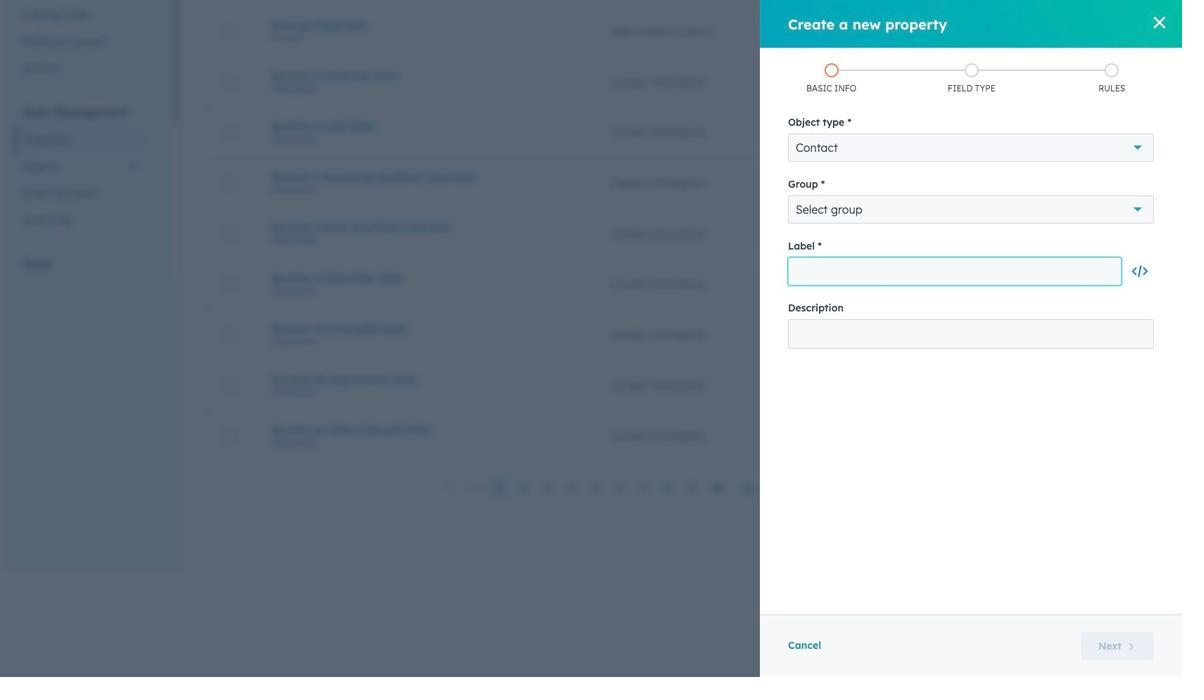 Task type: describe. For each thing, give the bounding box(es) containing it.
data management element
[[14, 105, 147, 234]]



Task type: vqa. For each thing, say whether or not it's contained in the screenshot.
Data Management element
yes



Task type: locate. For each thing, give the bounding box(es) containing it.
tab panel
[[205, 0, 1149, 513]]

pagination navigation
[[438, 479, 817, 498]]



